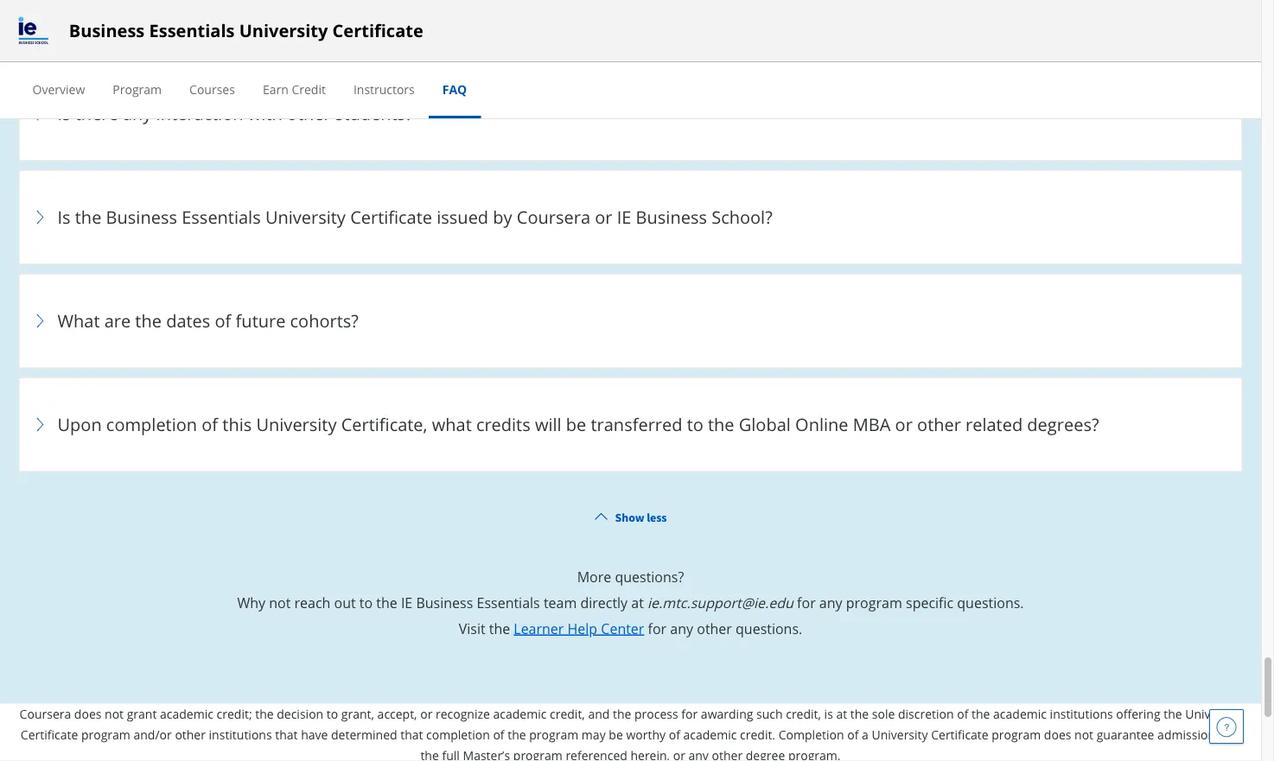 Task type: vqa. For each thing, say whether or not it's contained in the screenshot.
instructor at the top
no



Task type: locate. For each thing, give the bounding box(es) containing it.
not left 'guarantee'
[[1075, 727, 1094, 743]]

more questions? why not reach out to the ie business essentials team directly at ie.mtc.support@ie.edu for any program specific questions. visit the learner help center for any other questions.
[[237, 567, 1024, 638]]

offering
[[1116, 706, 1161, 723]]

0 vertical spatial to
[[687, 413, 704, 436]]

any inside dropdown button
[[123, 101, 152, 125]]

3 chevron right image from the top
[[30, 311, 51, 331]]

2 is from the top
[[57, 205, 71, 229]]

1 horizontal spatial not
[[269, 593, 291, 612]]

0 vertical spatial institutions
[[1050, 706, 1113, 723]]

other
[[287, 101, 331, 125], [917, 413, 961, 436], [697, 619, 732, 638], [175, 727, 206, 743], [712, 748, 743, 762]]

be right will
[[566, 413, 586, 436]]

completion right "upon"
[[106, 413, 197, 436]]

certificate
[[333, 19, 423, 42], [350, 205, 432, 229], [21, 727, 78, 743], [931, 727, 989, 743]]

list item
[[19, 0, 1243, 57]]

1 vertical spatial chevron right image
[[30, 103, 51, 124]]

chevron right image inside the upon completion of this university certificate, what credits will be transferred to the global online mba or other related degrees? dropdown button
[[30, 414, 51, 435]]

at right is
[[836, 706, 847, 723]]

0 horizontal spatial not
[[105, 706, 124, 723]]

credit, left and
[[550, 706, 585, 723]]

what are the dates of future cohorts?
[[57, 309, 359, 333]]

1 vertical spatial at
[[836, 706, 847, 723]]

1 vertical spatial completion
[[426, 727, 490, 743]]

1 horizontal spatial completion
[[426, 727, 490, 743]]

chevron right image inside the is the business essentials university certificate issued by coursera or ie business school? dropdown button
[[30, 207, 51, 228]]

completion up full
[[426, 727, 490, 743]]

is for is there any interaction with other students?
[[57, 101, 71, 125]]

upon completion of this university certificate, what credits will be transferred to the global online mba or other related degrees?
[[57, 413, 1099, 436]]

of right dates
[[215, 309, 231, 333]]

0 vertical spatial ie
[[617, 205, 631, 229]]

degrees?
[[1027, 413, 1099, 436]]

coursera
[[517, 205, 591, 229], [20, 706, 71, 723]]

1 horizontal spatial does
[[1044, 727, 1072, 743]]

be
[[566, 413, 586, 436], [609, 727, 623, 743]]

0 horizontal spatial that
[[275, 727, 298, 743]]

1 vertical spatial questions.
[[736, 619, 803, 638]]

0 vertical spatial chevron right image
[[30, 207, 51, 228]]

of up master's
[[493, 727, 505, 743]]

is inside is there any interaction with other students? list item
[[57, 101, 71, 125]]

mba
[[853, 413, 891, 436]]

1 horizontal spatial coursera
[[517, 205, 591, 229]]

0 horizontal spatial for
[[648, 619, 667, 638]]

chevron right image
[[30, 0, 51, 20], [30, 103, 51, 124], [30, 311, 51, 331]]

university
[[239, 19, 328, 42], [265, 205, 346, 229], [256, 413, 337, 436], [1186, 706, 1242, 723], [872, 727, 928, 743]]

is there any interaction with other students?
[[57, 101, 413, 125]]

learner
[[514, 619, 564, 638]]

institutions up 'guarantee'
[[1050, 706, 1113, 723]]

of inside the upon completion of this university certificate, what credits will be transferred to the global online mba or other related degrees? dropdown button
[[202, 413, 218, 436]]

is there any interaction with other students? button
[[30, 77, 1232, 150]]

2 vertical spatial chevron right image
[[30, 311, 51, 331]]

there
[[75, 101, 118, 125]]

completion
[[106, 413, 197, 436], [426, 727, 490, 743]]

at inside coursera does not grant academic credit; the decision to grant, accept, or recognize academic credit, and the process for awarding such credit, is at the sole discretion of the academic institutions offering the university certificate program and/or other institutions that have determined that completion of the program may be worthy of academic credit. completion of a university certificate program does not guarantee admission into the full master's program referenced herein, or any other degree program.
[[836, 706, 847, 723]]

earn credit
[[263, 81, 326, 97]]

specific
[[906, 593, 954, 612]]

2 credit, from the left
[[786, 706, 821, 723]]

the
[[75, 205, 101, 229], [135, 309, 162, 333], [708, 413, 735, 436], [376, 593, 397, 612], [489, 619, 510, 638], [255, 706, 274, 723], [613, 706, 632, 723], [851, 706, 869, 723], [972, 706, 990, 723], [1164, 706, 1182, 723], [508, 727, 526, 743], [421, 748, 439, 762]]

program
[[846, 593, 903, 612], [81, 727, 130, 743], [529, 727, 579, 743], [992, 727, 1041, 743], [513, 748, 563, 762]]

that
[[275, 727, 298, 743], [400, 727, 423, 743]]

any
[[123, 101, 152, 125], [820, 593, 843, 612], [670, 619, 693, 638], [689, 748, 709, 762]]

0 horizontal spatial to
[[327, 706, 338, 723]]

certificate inside dropdown button
[[350, 205, 432, 229]]

chevron right image for what
[[30, 311, 51, 331]]

0 vertical spatial not
[[269, 593, 291, 612]]

to right out
[[360, 593, 373, 612]]

0 horizontal spatial completion
[[106, 413, 197, 436]]

0 vertical spatial essentials
[[149, 19, 235, 42]]

online
[[796, 413, 849, 436]]

help
[[568, 619, 598, 638]]

of left a
[[847, 727, 859, 743]]

university inside 'list item'
[[256, 413, 337, 436]]

0 horizontal spatial at
[[631, 593, 644, 612]]

2 chevron right image from the top
[[30, 103, 51, 124]]

show less
[[615, 509, 667, 525]]

does left 'guarantee'
[[1044, 727, 1072, 743]]

0 vertical spatial be
[[566, 413, 586, 436]]

0 vertical spatial for
[[797, 593, 816, 612]]

is inside is the business essentials university certificate issued by coursera or ie business school? list item
[[57, 205, 71, 229]]

credits
[[476, 413, 531, 436]]

2 horizontal spatial for
[[797, 593, 816, 612]]

issued
[[437, 205, 489, 229]]

at down questions?
[[631, 593, 644, 612]]

and
[[588, 706, 610, 723]]

0 vertical spatial is
[[57, 101, 71, 125]]

related
[[966, 413, 1023, 436]]

does
[[74, 706, 102, 723], [1044, 727, 1072, 743]]

1 horizontal spatial for
[[682, 706, 698, 723]]

business
[[69, 19, 145, 42], [106, 205, 177, 229], [636, 205, 707, 229], [416, 593, 473, 612]]

other down ie.mtc.support@ie.edu
[[697, 619, 732, 638]]

0 horizontal spatial coursera
[[20, 706, 71, 723]]

credit, up completion
[[786, 706, 821, 723]]

certificate menu element
[[19, 62, 1243, 118]]

not right why
[[269, 593, 291, 612]]

that down decision
[[275, 727, 298, 743]]

1 horizontal spatial ie
[[617, 205, 631, 229]]

process
[[635, 706, 678, 723]]

that down accept,
[[400, 727, 423, 743]]

completion
[[779, 727, 844, 743]]

credit,
[[550, 706, 585, 723], [786, 706, 821, 723]]

to inside dropdown button
[[687, 413, 704, 436]]

what are the dates of future cohorts? button
[[30, 285, 1232, 357]]

2 chevron right image from the top
[[30, 414, 51, 435]]

1 vertical spatial coursera
[[20, 706, 71, 723]]

questions. down ie.mtc.support@ie.edu
[[736, 619, 803, 638]]

chevron right image
[[30, 207, 51, 228], [30, 414, 51, 435]]

0 horizontal spatial ie
[[401, 593, 413, 612]]

1 horizontal spatial credit,
[[786, 706, 821, 723]]

0 vertical spatial at
[[631, 593, 644, 612]]

1 vertical spatial be
[[609, 727, 623, 743]]

1 vertical spatial to
[[360, 593, 373, 612]]

1 vertical spatial not
[[105, 706, 124, 723]]

to left grant, at the left of page
[[327, 706, 338, 723]]

1 vertical spatial is
[[57, 205, 71, 229]]

by
[[493, 205, 512, 229]]

ie
[[617, 205, 631, 229], [401, 593, 413, 612]]

2 vertical spatial essentials
[[477, 593, 540, 612]]

1 chevron right image from the top
[[30, 207, 51, 228]]

global
[[739, 413, 791, 436]]

chevron right image down overview link
[[30, 103, 51, 124]]

help center image
[[1217, 717, 1237, 738]]

chevron right image inside the is there any interaction with other students? dropdown button
[[30, 103, 51, 124]]

questions. right the specific
[[957, 593, 1024, 612]]

1 horizontal spatial that
[[400, 727, 423, 743]]

chevron right image left 'what'
[[30, 311, 51, 331]]

are
[[104, 309, 131, 333]]

essentials inside dropdown button
[[182, 205, 261, 229]]

essentials inside more questions? why not reach out to the ie business essentials team directly at ie.mtc.support@ie.edu for any program specific questions. visit the learner help center for any other questions.
[[477, 593, 540, 612]]

courses
[[189, 81, 235, 97]]

other left related
[[917, 413, 961, 436]]

ie business school image
[[19, 17, 48, 45]]

accept,
[[378, 706, 417, 723]]

at inside more questions? why not reach out to the ie business essentials team directly at ie.mtc.support@ie.edu for any program specific questions. visit the learner help center for any other questions.
[[631, 593, 644, 612]]

1 horizontal spatial to
[[360, 593, 373, 612]]

completion inside dropdown button
[[106, 413, 197, 436]]

1 vertical spatial chevron right image
[[30, 414, 51, 435]]

be inside coursera does not grant academic credit; the decision to grant, accept, or recognize academic credit, and the process for awarding such credit, is at the sole discretion of the academic institutions offering the university certificate program and/or other institutions that have determined that completion of the program may be worthy of academic credit. completion of a university certificate program does not guarantee admission into the full master's program referenced herein, or any other degree program.
[[609, 727, 623, 743]]

0 horizontal spatial does
[[74, 706, 102, 723]]

other inside 'list item'
[[917, 413, 961, 436]]

of inside the what are the dates of future cohorts? dropdown button
[[215, 309, 231, 333]]

academic
[[160, 706, 214, 723], [493, 706, 547, 723], [993, 706, 1047, 723], [684, 727, 737, 743]]

or
[[595, 205, 613, 229], [895, 413, 913, 436], [420, 706, 433, 723], [673, 748, 686, 762]]

0 horizontal spatial institutions
[[209, 727, 272, 743]]

0 horizontal spatial credit,
[[550, 706, 585, 723]]

overview
[[32, 81, 85, 97]]

and/or
[[134, 727, 172, 743]]

ie.mtc.support@ie.edu
[[648, 593, 794, 612]]

faq link
[[442, 81, 467, 97]]

2 vertical spatial not
[[1075, 727, 1094, 743]]

of left this
[[202, 413, 218, 436]]

2 vertical spatial for
[[682, 706, 698, 723]]

grant,
[[341, 706, 374, 723]]

earn credit link
[[263, 81, 326, 97]]

0 vertical spatial completion
[[106, 413, 197, 436]]

essentials
[[149, 19, 235, 42], [182, 205, 261, 229], [477, 593, 540, 612]]

center
[[601, 619, 644, 638]]

1 is from the top
[[57, 101, 71, 125]]

may
[[582, 727, 606, 743]]

for right center
[[648, 619, 667, 638]]

to right transferred
[[687, 413, 704, 436]]

show less button
[[588, 502, 674, 533]]

to
[[687, 413, 704, 436], [360, 593, 373, 612], [327, 706, 338, 723]]

0 vertical spatial coursera
[[517, 205, 591, 229]]

2 horizontal spatial to
[[687, 413, 704, 436]]

or inside 'list item'
[[895, 413, 913, 436]]

guarantee
[[1097, 727, 1155, 743]]

decision
[[277, 706, 324, 723]]

not left grant
[[105, 706, 124, 723]]

of right discretion
[[957, 706, 969, 723]]

for right 'process'
[[682, 706, 698, 723]]

questions.
[[957, 593, 1024, 612], [736, 619, 803, 638]]

1 vertical spatial institutions
[[209, 727, 272, 743]]

courses link
[[189, 81, 235, 97]]

is the business essentials university certificate issued by coursera or ie business school? list item
[[19, 170, 1243, 265]]

is for is the business essentials university certificate issued by coursera or ie business school?
[[57, 205, 71, 229]]

other down "credit" at the top of page
[[287, 101, 331, 125]]

is
[[824, 706, 833, 723]]

1 vertical spatial ie
[[401, 593, 413, 612]]

for inside coursera does not grant academic credit; the decision to grant, accept, or recognize academic credit, and the process for awarding such credit, is at the sole discretion of the academic institutions offering the university certificate program and/or other institutions that have determined that completion of the program may be worthy of academic credit. completion of a university certificate program does not guarantee admission into the full master's program referenced herein, or any other degree program.
[[682, 706, 698, 723]]

be right may
[[609, 727, 623, 743]]

institutions down credit;
[[209, 727, 272, 743]]

0 horizontal spatial be
[[566, 413, 586, 436]]

does left grant
[[74, 706, 102, 723]]

1 vertical spatial essentials
[[182, 205, 261, 229]]

credit.
[[740, 727, 776, 743]]

1 horizontal spatial be
[[609, 727, 623, 743]]

chevron right image inside the what are the dates of future cohorts? dropdown button
[[30, 311, 51, 331]]

program inside more questions? why not reach out to the ie business essentials team directly at ie.mtc.support@ie.edu for any program specific questions. visit the learner help center for any other questions.
[[846, 593, 903, 612]]

2 horizontal spatial not
[[1075, 727, 1094, 743]]

grant
[[127, 706, 157, 723]]

for right ie.mtc.support@ie.edu
[[797, 593, 816, 612]]

1 horizontal spatial at
[[836, 706, 847, 723]]

0 vertical spatial questions.
[[957, 593, 1024, 612]]

0 vertical spatial chevron right image
[[30, 0, 51, 20]]

chevron right image up overview link
[[30, 0, 51, 20]]

or inside list item
[[595, 205, 613, 229]]

2 vertical spatial to
[[327, 706, 338, 723]]

is
[[57, 101, 71, 125], [57, 205, 71, 229]]



Task type: describe. For each thing, give the bounding box(es) containing it.
to inside more questions? why not reach out to the ie business essentials team directly at ie.mtc.support@ie.edu for any program specific questions. visit the learner help center for any other questions.
[[360, 593, 373, 612]]

what
[[57, 309, 100, 333]]

0 vertical spatial does
[[74, 706, 102, 723]]

have
[[301, 727, 328, 743]]

upon completion of this university certificate, what credits will be transferred to the global online mba or other related degrees? button
[[30, 388, 1232, 461]]

visit
[[459, 619, 486, 638]]

the inside list item
[[135, 309, 162, 333]]

1 horizontal spatial questions.
[[957, 593, 1024, 612]]

sole
[[872, 706, 895, 723]]

master's
[[463, 748, 510, 762]]

is the business essentials university certificate issued by coursera or ie business school? button
[[30, 181, 1232, 254]]

1 vertical spatial for
[[648, 619, 667, 638]]

business inside more questions? why not reach out to the ie business essentials team directly at ie.mtc.support@ie.edu for any program specific questions. visit the learner help center for any other questions.
[[416, 593, 473, 612]]

worthy
[[626, 727, 666, 743]]

is there any interaction with other students? list item
[[19, 66, 1243, 161]]

what
[[432, 413, 472, 436]]

to inside coursera does not grant academic credit; the decision to grant, accept, or recognize academic credit, and the process for awarding such credit, is at the sole discretion of the academic institutions offering the university certificate program and/or other institutions that have determined that completion of the program may be worthy of academic credit. completion of a university certificate program does not guarantee admission into the full master's program referenced herein, or any other degree program.
[[327, 706, 338, 723]]

upon
[[57, 413, 102, 436]]

determined
[[331, 727, 397, 743]]

interaction
[[156, 101, 243, 125]]

ie inside more questions? why not reach out to the ie business essentials team directly at ie.mtc.support@ie.edu for any program specific questions. visit the learner help center for any other questions.
[[401, 593, 413, 612]]

certificate,
[[341, 413, 428, 436]]

faq
[[442, 81, 467, 97]]

other inside list item
[[287, 101, 331, 125]]

admission
[[1158, 727, 1216, 743]]

the inside list item
[[75, 205, 101, 229]]

transferred
[[591, 413, 683, 436]]

out
[[334, 593, 356, 612]]

program.
[[788, 748, 841, 762]]

questions?
[[615, 567, 684, 586]]

credit
[[292, 81, 326, 97]]

chevron right image for is
[[30, 207, 51, 228]]

degree
[[746, 748, 785, 762]]

1 vertical spatial does
[[1044, 727, 1072, 743]]

will
[[535, 413, 562, 436]]

what are the dates of future cohorts? list item
[[19, 273, 1243, 369]]

be inside dropdown button
[[566, 413, 586, 436]]

a
[[862, 727, 869, 743]]

1 chevron right image from the top
[[30, 0, 51, 20]]

such
[[757, 706, 783, 723]]

upon completion of this university certificate, what credits will be transferred to the global online mba or other related degrees? list item
[[19, 377, 1243, 472]]

1 credit, from the left
[[550, 706, 585, 723]]

1 that from the left
[[275, 727, 298, 743]]

future
[[236, 309, 286, 333]]

coursera inside dropdown button
[[517, 205, 591, 229]]

instructors link
[[354, 81, 415, 97]]

full
[[442, 748, 460, 762]]

not inside more questions? why not reach out to the ie business essentials team directly at ie.mtc.support@ie.edu for any program specific questions. visit the learner help center for any other questions.
[[269, 593, 291, 612]]

referenced
[[566, 748, 628, 762]]

reach
[[294, 593, 331, 612]]

awarding
[[701, 706, 753, 723]]

ie inside dropdown button
[[617, 205, 631, 229]]

program link
[[113, 81, 162, 97]]

less
[[647, 509, 667, 525]]

coursera does not grant academic credit; the decision to grant, accept, or recognize academic credit, and the process for awarding such credit, is at the sole discretion of the academic institutions offering the university certificate program and/or other institutions that have determined that completion of the program may be worthy of academic credit. completion of a university certificate program does not guarantee admission into the full master's program referenced herein, or any other degree program.
[[20, 706, 1242, 762]]

chevron right image for is
[[30, 103, 51, 124]]

overview link
[[32, 81, 85, 97]]

1 horizontal spatial institutions
[[1050, 706, 1113, 723]]

credit;
[[217, 706, 252, 723]]

school?
[[712, 205, 773, 229]]

coursera inside coursera does not grant academic credit; the decision to grant, accept, or recognize academic credit, and the process for awarding such credit, is at the sole discretion of the academic institutions offering the university certificate program and/or other institutions that have determined that completion of the program may be worthy of academic credit. completion of a university certificate program does not guarantee admission into the full master's program referenced herein, or any other degree program.
[[20, 706, 71, 723]]

herein,
[[631, 748, 670, 762]]

other down credit.
[[712, 748, 743, 762]]

more
[[577, 567, 612, 586]]

into
[[1219, 727, 1241, 743]]

program
[[113, 81, 162, 97]]

is the business essentials university certificate issued by coursera or ie business school?
[[57, 205, 777, 229]]

any inside coursera does not grant academic credit; the decision to grant, accept, or recognize academic credit, and the process for awarding such credit, is at the sole discretion of the academic institutions offering the university certificate program and/or other institutions that have determined that completion of the program may be worthy of academic credit. completion of a university certificate program does not guarantee admission into the full master's program referenced herein, or any other degree program.
[[689, 748, 709, 762]]

0 horizontal spatial questions.
[[736, 619, 803, 638]]

of down 'process'
[[669, 727, 680, 743]]

directly
[[581, 593, 628, 612]]

team
[[544, 593, 577, 612]]

why
[[237, 593, 266, 612]]

the inside 'list item'
[[708, 413, 735, 436]]

business essentials university certificate
[[69, 19, 423, 42]]

cohorts?
[[290, 309, 359, 333]]

show
[[615, 509, 645, 525]]

chevron right image for upon
[[30, 414, 51, 435]]

this
[[222, 413, 252, 436]]

discretion
[[898, 706, 954, 723]]

other right and/or
[[175, 727, 206, 743]]

completion inside coursera does not grant academic credit; the decision to grant, accept, or recognize academic credit, and the process for awarding such credit, is at the sole discretion of the academic institutions offering the university certificate program and/or other institutions that have determined that completion of the program may be worthy of academic credit. completion of a university certificate program does not guarantee admission into the full master's program referenced herein, or any other degree program.
[[426, 727, 490, 743]]

recognize
[[436, 706, 490, 723]]

with
[[248, 101, 282, 125]]

2 that from the left
[[400, 727, 423, 743]]

students?
[[335, 101, 413, 125]]

other inside more questions? why not reach out to the ie business essentials team directly at ie.mtc.support@ie.edu for any program specific questions. visit the learner help center for any other questions.
[[697, 619, 732, 638]]

earn
[[263, 81, 289, 97]]

university inside list item
[[265, 205, 346, 229]]

instructors
[[354, 81, 415, 97]]

dates
[[166, 309, 210, 333]]

learner help center link
[[514, 619, 644, 638]]



